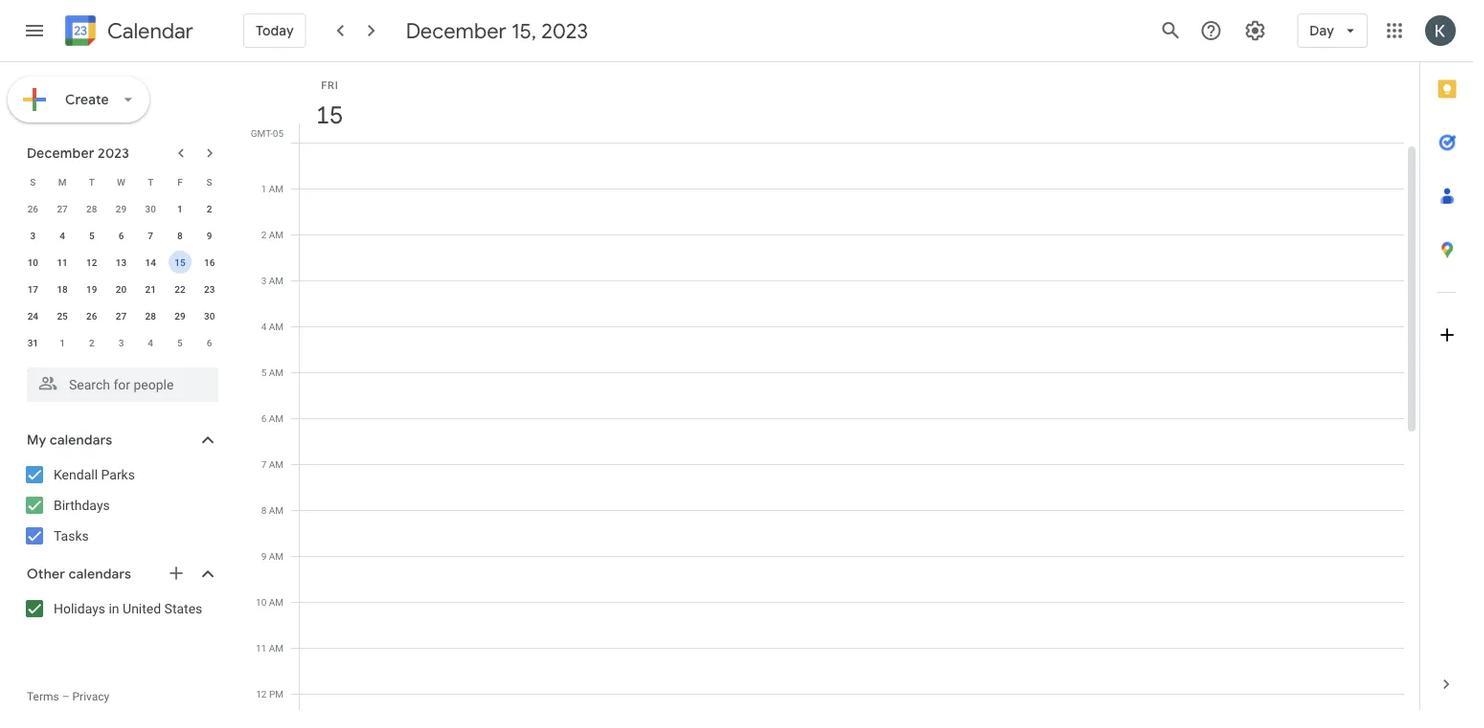 Task type: describe. For each thing, give the bounding box(es) containing it.
my calendars list
[[4, 460, 238, 552]]

6 for 6 am
[[261, 413, 267, 425]]

gmt-
[[251, 127, 273, 139]]

calendar element
[[61, 11, 193, 54]]

settings menu image
[[1244, 19, 1267, 42]]

2 for january 2 element
[[89, 337, 95, 349]]

8 for 8
[[177, 230, 183, 241]]

today button
[[243, 8, 306, 54]]

12 pm
[[256, 689, 284, 700]]

0 vertical spatial 2023
[[542, 17, 589, 44]]

am for 6 am
[[269, 413, 284, 425]]

0 horizontal spatial 2023
[[98, 145, 129, 162]]

am for 4 am
[[269, 321, 284, 333]]

fri
[[321, 79, 339, 91]]

am for 10 am
[[269, 597, 284, 608]]

11 element
[[51, 251, 74, 274]]

1 for 1 am
[[261, 183, 267, 195]]

10 for 10 am
[[256, 597, 267, 608]]

9 for 9 am
[[261, 551, 267, 562]]

kendall parks
[[54, 467, 135, 483]]

27 for "november 27" element
[[57, 203, 68, 215]]

1 for january 1 element
[[60, 337, 65, 349]]

4 for january 4 element
[[148, 337, 153, 349]]

january 5 element
[[169, 332, 192, 355]]

add other calendars image
[[167, 564, 186, 584]]

13
[[116, 257, 127, 268]]

pm
[[269, 689, 284, 700]]

30 for 30 element on the top
[[204, 310, 215, 322]]

5 am
[[261, 367, 284, 379]]

am for 3 am
[[269, 275, 284, 287]]

december for december 15, 2023
[[406, 17, 507, 44]]

november 27 element
[[51, 197, 74, 220]]

05
[[273, 127, 284, 139]]

row inside 15 grid
[[291, 143, 1405, 712]]

2 for 2 am
[[261, 229, 267, 241]]

terms
[[27, 691, 59, 704]]

november 28 element
[[80, 197, 103, 220]]

am for 5 am
[[269, 367, 284, 379]]

11 for 11 am
[[256, 643, 267, 654]]

january 2 element
[[80, 332, 103, 355]]

kendall
[[54, 467, 98, 483]]

23
[[204, 284, 215, 295]]

26 for 26 element
[[86, 310, 97, 322]]

29 element
[[169, 305, 192, 328]]

10 element
[[21, 251, 44, 274]]

8 for 8 am
[[261, 505, 267, 517]]

row containing 24
[[18, 303, 224, 330]]

4 for 4 am
[[261, 321, 267, 333]]

november 29 element
[[110, 197, 133, 220]]

8 am
[[261, 505, 284, 517]]

18
[[57, 284, 68, 295]]

9 am
[[261, 551, 284, 562]]

january 3 element
[[110, 332, 133, 355]]

m
[[58, 176, 67, 188]]

26 for "november 26" element
[[27, 203, 38, 215]]

terms – privacy
[[27, 691, 110, 704]]

my calendars button
[[4, 425, 238, 456]]

15 column header
[[299, 62, 1405, 143]]

20 element
[[110, 278, 133, 301]]

privacy link
[[72, 691, 110, 704]]

15 cell
[[165, 249, 195, 276]]

day
[[1310, 22, 1335, 39]]

18 element
[[51, 278, 74, 301]]

am for 7 am
[[269, 459, 284, 471]]

22 element
[[169, 278, 192, 301]]

28 for 28 element
[[145, 310, 156, 322]]

15 inside 15 element
[[175, 257, 186, 268]]

28 element
[[139, 305, 162, 328]]

am for 1 am
[[269, 183, 284, 195]]

3 am
[[261, 275, 284, 287]]

–
[[62, 691, 70, 704]]

terms link
[[27, 691, 59, 704]]

12 for 12 pm
[[256, 689, 267, 700]]

14 element
[[139, 251, 162, 274]]

1 am
[[261, 183, 284, 195]]

calendars for other calendars
[[69, 566, 131, 584]]

1 s from the left
[[30, 176, 36, 188]]

7 for 7 am
[[261, 459, 267, 471]]

30 for november 30 element
[[145, 203, 156, 215]]

calendar
[[107, 18, 193, 45]]

29 for november 29 "element"
[[116, 203, 127, 215]]

my
[[27, 432, 46, 449]]

tasks
[[54, 528, 89, 544]]

21
[[145, 284, 156, 295]]



Task type: locate. For each thing, give the bounding box(es) containing it.
2 s from the left
[[207, 176, 212, 188]]

privacy
[[72, 691, 110, 704]]

28 right "november 27" element
[[86, 203, 97, 215]]

0 vertical spatial 29
[[116, 203, 127, 215]]

5 down 29 element
[[177, 337, 183, 349]]

s up "november 26" element
[[30, 176, 36, 188]]

1 vertical spatial 6
[[207, 337, 212, 349]]

1 horizontal spatial 29
[[175, 310, 186, 322]]

2 vertical spatial 3
[[118, 337, 124, 349]]

3 for january 3 element at the top left
[[118, 337, 124, 349]]

1 vertical spatial 28
[[145, 310, 156, 322]]

15 grid
[[245, 62, 1420, 712]]

am up the 2 am at the left of page
[[269, 183, 284, 195]]

5 inside january 5 element
[[177, 337, 183, 349]]

s
[[30, 176, 36, 188], [207, 176, 212, 188]]

Search for people text field
[[38, 368, 207, 402]]

december 2023 grid
[[18, 169, 224, 356]]

december up the m
[[27, 145, 94, 162]]

today
[[256, 22, 294, 39]]

1 horizontal spatial 2023
[[542, 17, 589, 44]]

am down 5 am
[[269, 413, 284, 425]]

december 15, 2023
[[406, 17, 589, 44]]

am up 5 am
[[269, 321, 284, 333]]

8 inside december 2023 grid
[[177, 230, 183, 241]]

main drawer image
[[23, 19, 46, 42]]

0 horizontal spatial 5
[[89, 230, 95, 241]]

27 down the m
[[57, 203, 68, 215]]

2 horizontal spatial 5
[[261, 367, 267, 379]]

9 inside december 2023 grid
[[207, 230, 212, 241]]

january 4 element
[[139, 332, 162, 355]]

0 vertical spatial 7
[[148, 230, 153, 241]]

w
[[117, 176, 125, 188]]

29 down the 22
[[175, 310, 186, 322]]

24
[[27, 310, 38, 322]]

1 horizontal spatial s
[[207, 176, 212, 188]]

2023 right 15,
[[542, 17, 589, 44]]

13 element
[[110, 251, 133, 274]]

5 inside 15 grid
[[261, 367, 267, 379]]

1 vertical spatial 3
[[261, 275, 267, 287]]

1 down 25 element
[[60, 337, 65, 349]]

2023 up w
[[98, 145, 129, 162]]

row
[[291, 143, 1405, 712], [18, 169, 224, 195], [18, 195, 224, 222], [18, 222, 224, 249], [18, 249, 224, 276], [18, 276, 224, 303], [18, 303, 224, 330], [18, 330, 224, 356]]

1 vertical spatial 29
[[175, 310, 186, 322]]

december 2023
[[27, 145, 129, 162]]

t up november 30 element
[[148, 176, 154, 188]]

create button
[[8, 77, 149, 123]]

24 element
[[21, 305, 44, 328]]

15,
[[512, 17, 537, 44]]

1 vertical spatial 15
[[175, 257, 186, 268]]

calendars up kendall on the left bottom of page
[[50, 432, 112, 449]]

0 horizontal spatial 4
[[60, 230, 65, 241]]

states
[[164, 601, 202, 617]]

1 horizontal spatial 26
[[86, 310, 97, 322]]

0 vertical spatial 15
[[315, 99, 342, 131]]

2 horizontal spatial 2
[[261, 229, 267, 241]]

birthdays
[[54, 498, 110, 514]]

friday, december 15 element
[[308, 93, 352, 137]]

None search field
[[0, 360, 238, 402]]

0 vertical spatial calendars
[[50, 432, 112, 449]]

f
[[177, 176, 183, 188]]

3
[[30, 230, 36, 241], [261, 275, 267, 287], [118, 337, 124, 349]]

1 horizontal spatial 27
[[116, 310, 127, 322]]

5 up 6 am
[[261, 367, 267, 379]]

0 vertical spatial 6
[[118, 230, 124, 241]]

1 vertical spatial 8
[[261, 505, 267, 517]]

4 up 5 am
[[261, 321, 267, 333]]

row containing 31
[[18, 330, 224, 356]]

1 vertical spatial calendars
[[69, 566, 131, 584]]

1 horizontal spatial 10
[[256, 597, 267, 608]]

11 inside december 2023 grid
[[57, 257, 68, 268]]

1 inside 15 grid
[[261, 183, 267, 195]]

2 t from the left
[[148, 176, 154, 188]]

3 for 3 am
[[261, 275, 267, 287]]

0 vertical spatial 3
[[30, 230, 36, 241]]

15 element
[[169, 251, 192, 274]]

1 vertical spatial 9
[[261, 551, 267, 562]]

4 up 11 element
[[60, 230, 65, 241]]

1 vertical spatial 12
[[256, 689, 267, 700]]

0 vertical spatial 28
[[86, 203, 97, 215]]

3 am from the top
[[269, 275, 284, 287]]

6 am from the top
[[269, 413, 284, 425]]

0 horizontal spatial 12
[[86, 257, 97, 268]]

6 am
[[261, 413, 284, 425]]

6 down november 29 "element"
[[118, 230, 124, 241]]

1 vertical spatial 5
[[177, 337, 183, 349]]

calendars
[[50, 432, 112, 449], [69, 566, 131, 584]]

2 inside 15 grid
[[261, 229, 267, 241]]

2 horizontal spatial 3
[[261, 275, 267, 287]]

9 am from the top
[[269, 551, 284, 562]]

11 inside 15 grid
[[256, 643, 267, 654]]

t
[[89, 176, 95, 188], [148, 176, 154, 188]]

8 up 15 element
[[177, 230, 183, 241]]

1 vertical spatial 27
[[116, 310, 127, 322]]

7 am from the top
[[269, 459, 284, 471]]

fri 15
[[315, 79, 342, 131]]

1 horizontal spatial december
[[406, 17, 507, 44]]

11 down 10 am
[[256, 643, 267, 654]]

0 vertical spatial 5
[[89, 230, 95, 241]]

0 horizontal spatial 1
[[60, 337, 65, 349]]

26 element
[[80, 305, 103, 328]]

0 horizontal spatial 2
[[89, 337, 95, 349]]

23 element
[[198, 278, 221, 301]]

2 down 1 am
[[261, 229, 267, 241]]

2 vertical spatial 1
[[60, 337, 65, 349]]

7 inside december 2023 grid
[[148, 230, 153, 241]]

0 horizontal spatial 9
[[207, 230, 212, 241]]

row containing 26
[[18, 195, 224, 222]]

12 left pm
[[256, 689, 267, 700]]

december
[[406, 17, 507, 44], [27, 145, 94, 162]]

1 vertical spatial december
[[27, 145, 94, 162]]

6 for january 6 element
[[207, 337, 212, 349]]

1 t from the left
[[89, 176, 95, 188]]

1 vertical spatial 30
[[204, 310, 215, 322]]

10 inside 15 grid
[[256, 597, 267, 608]]

holidays
[[54, 601, 105, 617]]

0 horizontal spatial 8
[[177, 230, 183, 241]]

s right f
[[207, 176, 212, 188]]

11 am
[[256, 643, 284, 654]]

2 vertical spatial 4
[[148, 337, 153, 349]]

calendars up in
[[69, 566, 131, 584]]

26 down 19 at the top left of page
[[86, 310, 97, 322]]

0 horizontal spatial t
[[89, 176, 95, 188]]

calendar heading
[[103, 18, 193, 45]]

10 am
[[256, 597, 284, 608]]

1 vertical spatial 2023
[[98, 145, 129, 162]]

0 horizontal spatial 3
[[30, 230, 36, 241]]

am up pm
[[269, 643, 284, 654]]

row containing 3
[[18, 222, 224, 249]]

1 down f
[[177, 203, 183, 215]]

1 vertical spatial 1
[[177, 203, 183, 215]]

1 horizontal spatial 8
[[261, 505, 267, 517]]

other calendars
[[27, 566, 131, 584]]

27
[[57, 203, 68, 215], [116, 310, 127, 322]]

1 horizontal spatial 9
[[261, 551, 267, 562]]

9 for 9
[[207, 230, 212, 241]]

1 horizontal spatial 12
[[256, 689, 267, 700]]

3 down "november 26" element
[[30, 230, 36, 241]]

1 vertical spatial 7
[[261, 459, 267, 471]]

0 horizontal spatial 10
[[27, 257, 38, 268]]

4
[[60, 230, 65, 241], [261, 321, 267, 333], [148, 337, 153, 349]]

10 am from the top
[[269, 597, 284, 608]]

create
[[65, 91, 109, 108]]

15 down fri
[[315, 99, 342, 131]]

20
[[116, 284, 127, 295]]

4 down 28 element
[[148, 337, 153, 349]]

january 1 element
[[51, 332, 74, 355]]

1 horizontal spatial 30
[[204, 310, 215, 322]]

30
[[145, 203, 156, 215], [204, 310, 215, 322]]

0 horizontal spatial 26
[[27, 203, 38, 215]]

1 horizontal spatial 15
[[315, 99, 342, 131]]

31 element
[[21, 332, 44, 355]]

6 down 30 element on the top
[[207, 337, 212, 349]]

27 for 27 element
[[116, 310, 127, 322]]

12 for 12
[[86, 257, 97, 268]]

8 down 7 am
[[261, 505, 267, 517]]

2 horizontal spatial 6
[[261, 413, 267, 425]]

7 down november 30 element
[[148, 230, 153, 241]]

5
[[89, 230, 95, 241], [177, 337, 183, 349], [261, 367, 267, 379]]

28 inside 'element'
[[86, 203, 97, 215]]

am for 8 am
[[269, 505, 284, 517]]

2 vertical spatial 2
[[89, 337, 95, 349]]

6
[[118, 230, 124, 241], [207, 337, 212, 349], [261, 413, 267, 425]]

other calendars button
[[4, 560, 238, 590]]

25
[[57, 310, 68, 322]]

12 up 19 at the top left of page
[[86, 257, 97, 268]]

1 horizontal spatial 5
[[177, 337, 183, 349]]

am for 11 am
[[269, 643, 284, 654]]

am down the 2 am at the left of page
[[269, 275, 284, 287]]

7 inside 15 grid
[[261, 459, 267, 471]]

2 am from the top
[[269, 229, 284, 241]]

0 vertical spatial 2
[[207, 203, 212, 215]]

30 right november 29 "element"
[[145, 203, 156, 215]]

parks
[[101, 467, 135, 483]]

7
[[148, 230, 153, 241], [261, 459, 267, 471]]

january 6 element
[[198, 332, 221, 355]]

calendars inside my calendars dropdown button
[[50, 432, 112, 449]]

6 down 5 am
[[261, 413, 267, 425]]

9 up 16 element
[[207, 230, 212, 241]]

0 vertical spatial december
[[406, 17, 507, 44]]

calendars for my calendars
[[50, 432, 112, 449]]

2 vertical spatial 5
[[261, 367, 267, 379]]

1 am from the top
[[269, 183, 284, 195]]

0 vertical spatial 1
[[261, 183, 267, 195]]

9 inside 15 grid
[[261, 551, 267, 562]]

1 vertical spatial 26
[[86, 310, 97, 322]]

calendars inside other calendars dropdown button
[[69, 566, 131, 584]]

28 for "november 28" 'element'
[[86, 203, 97, 215]]

my calendars
[[27, 432, 112, 449]]

28 down 21 on the top left of the page
[[145, 310, 156, 322]]

5 am from the top
[[269, 367, 284, 379]]

0 vertical spatial 26
[[27, 203, 38, 215]]

10 up 11 am
[[256, 597, 267, 608]]

4 am
[[261, 321, 284, 333]]

1
[[261, 183, 267, 195], [177, 203, 183, 215], [60, 337, 65, 349]]

8 am from the top
[[269, 505, 284, 517]]

17 element
[[21, 278, 44, 301]]

am for 2 am
[[269, 229, 284, 241]]

1 horizontal spatial t
[[148, 176, 154, 188]]

8
[[177, 230, 183, 241], [261, 505, 267, 517]]

1 horizontal spatial 28
[[145, 310, 156, 322]]

am up 8 am
[[269, 459, 284, 471]]

4 am from the top
[[269, 321, 284, 333]]

7 for 7
[[148, 230, 153, 241]]

3 down 27 element
[[118, 337, 124, 349]]

0 horizontal spatial 27
[[57, 203, 68, 215]]

0 horizontal spatial 15
[[175, 257, 186, 268]]

0 vertical spatial 8
[[177, 230, 183, 241]]

2023
[[542, 17, 589, 44], [98, 145, 129, 162]]

row group containing 26
[[18, 195, 224, 356]]

30 element
[[198, 305, 221, 328]]

0 horizontal spatial 7
[[148, 230, 153, 241]]

5 for january 5 element
[[177, 337, 183, 349]]

9 up 10 am
[[261, 551, 267, 562]]

0 horizontal spatial s
[[30, 176, 36, 188]]

0 vertical spatial 27
[[57, 203, 68, 215]]

tab list
[[1421, 62, 1474, 658]]

11 am from the top
[[269, 643, 284, 654]]

am
[[269, 183, 284, 195], [269, 229, 284, 241], [269, 275, 284, 287], [269, 321, 284, 333], [269, 367, 284, 379], [269, 413, 284, 425], [269, 459, 284, 471], [269, 505, 284, 517], [269, 551, 284, 562], [269, 597, 284, 608], [269, 643, 284, 654]]

in
[[109, 601, 119, 617]]

10 for 10
[[27, 257, 38, 268]]

united
[[123, 601, 161, 617]]

1 vertical spatial 10
[[256, 597, 267, 608]]

22
[[175, 284, 186, 295]]

28
[[86, 203, 97, 215], [145, 310, 156, 322]]

0 horizontal spatial 11
[[57, 257, 68, 268]]

3 inside 15 grid
[[261, 275, 267, 287]]

11 for 11
[[57, 257, 68, 268]]

5 for 5 am
[[261, 367, 267, 379]]

0 vertical spatial 4
[[60, 230, 65, 241]]

31
[[27, 337, 38, 349]]

19 element
[[80, 278, 103, 301]]

15 up the 22
[[175, 257, 186, 268]]

15
[[315, 99, 342, 131], [175, 257, 186, 268]]

1 vertical spatial 2
[[261, 229, 267, 241]]

december for december 2023
[[27, 145, 94, 162]]

7 am
[[261, 459, 284, 471]]

0 horizontal spatial 29
[[116, 203, 127, 215]]

14
[[145, 257, 156, 268]]

15 inside 15 column header
[[315, 99, 342, 131]]

10
[[27, 257, 38, 268], [256, 597, 267, 608]]

3 down the 2 am at the left of page
[[261, 275, 267, 287]]

1 horizontal spatial 2
[[207, 203, 212, 215]]

row containing 10
[[18, 249, 224, 276]]

2 up 16 element
[[207, 203, 212, 215]]

12 inside december 2023 grid
[[86, 257, 97, 268]]

1 vertical spatial 11
[[256, 643, 267, 654]]

4 inside 15 grid
[[261, 321, 267, 333]]

0 horizontal spatial december
[[27, 145, 94, 162]]

11 up 18
[[57, 257, 68, 268]]

29 inside "element"
[[116, 203, 127, 215]]

1 horizontal spatial 4
[[148, 337, 153, 349]]

december left 15,
[[406, 17, 507, 44]]

2 down 26 element
[[89, 337, 95, 349]]

21 element
[[139, 278, 162, 301]]

12
[[86, 257, 97, 268], [256, 689, 267, 700]]

am down 8 am
[[269, 551, 284, 562]]

1 horizontal spatial 1
[[177, 203, 183, 215]]

am down the 9 am
[[269, 597, 284, 608]]

gmt-05
[[251, 127, 284, 139]]

holidays in united states
[[54, 601, 202, 617]]

25 element
[[51, 305, 74, 328]]

2
[[207, 203, 212, 215], [261, 229, 267, 241], [89, 337, 95, 349]]

0 vertical spatial 30
[[145, 203, 156, 215]]

1 up the 2 am at the left of page
[[261, 183, 267, 195]]

day button
[[1298, 8, 1368, 54]]

0 horizontal spatial 6
[[118, 230, 124, 241]]

1 horizontal spatial 3
[[118, 337, 124, 349]]

29
[[116, 203, 127, 215], [175, 310, 186, 322]]

10 inside december 2023 grid
[[27, 257, 38, 268]]

11
[[57, 257, 68, 268], [256, 643, 267, 654]]

0 horizontal spatial 28
[[86, 203, 97, 215]]

29 for 29 element
[[175, 310, 186, 322]]

5 down "november 28" 'element'
[[89, 230, 95, 241]]

29 down w
[[116, 203, 127, 215]]

1 vertical spatial 4
[[261, 321, 267, 333]]

0 vertical spatial 12
[[86, 257, 97, 268]]

7 up 8 am
[[261, 459, 267, 471]]

other
[[27, 566, 65, 584]]

0 vertical spatial 9
[[207, 230, 212, 241]]

10 up 17
[[27, 257, 38, 268]]

9
[[207, 230, 212, 241], [261, 551, 267, 562]]

8 inside 15 grid
[[261, 505, 267, 517]]

16
[[204, 257, 215, 268]]

am for 9 am
[[269, 551, 284, 562]]

19
[[86, 284, 97, 295]]

am down 7 am
[[269, 505, 284, 517]]

am down 1 am
[[269, 229, 284, 241]]

27 down 20
[[116, 310, 127, 322]]

2 horizontal spatial 1
[[261, 183, 267, 195]]

1 horizontal spatial 7
[[261, 459, 267, 471]]

26
[[27, 203, 38, 215], [86, 310, 97, 322]]

17
[[27, 284, 38, 295]]

1 inside january 1 element
[[60, 337, 65, 349]]

12 inside 15 grid
[[256, 689, 267, 700]]

2 vertical spatial 6
[[261, 413, 267, 425]]

0 vertical spatial 10
[[27, 257, 38, 268]]

november 30 element
[[139, 197, 162, 220]]

row containing s
[[18, 169, 224, 195]]

27 element
[[110, 305, 133, 328]]

row containing 17
[[18, 276, 224, 303]]

6 inside 15 grid
[[261, 413, 267, 425]]

row group
[[18, 195, 224, 356]]

am up 6 am
[[269, 367, 284, 379]]

0 horizontal spatial 30
[[145, 203, 156, 215]]

2 am
[[261, 229, 284, 241]]

26 left "november 27" element
[[27, 203, 38, 215]]

12 element
[[80, 251, 103, 274]]

0 vertical spatial 11
[[57, 257, 68, 268]]

cell inside 15 grid
[[300, 143, 1405, 712]]

november 26 element
[[21, 197, 44, 220]]

1 horizontal spatial 11
[[256, 643, 267, 654]]

16 element
[[198, 251, 221, 274]]

1 horizontal spatial 6
[[207, 337, 212, 349]]

2 horizontal spatial 4
[[261, 321, 267, 333]]

cell
[[300, 143, 1405, 712]]

t up "november 28" 'element'
[[89, 176, 95, 188]]

30 down 23
[[204, 310, 215, 322]]



Task type: vqa. For each thing, say whether or not it's contained in the screenshot.
27 associated with 27 element
yes



